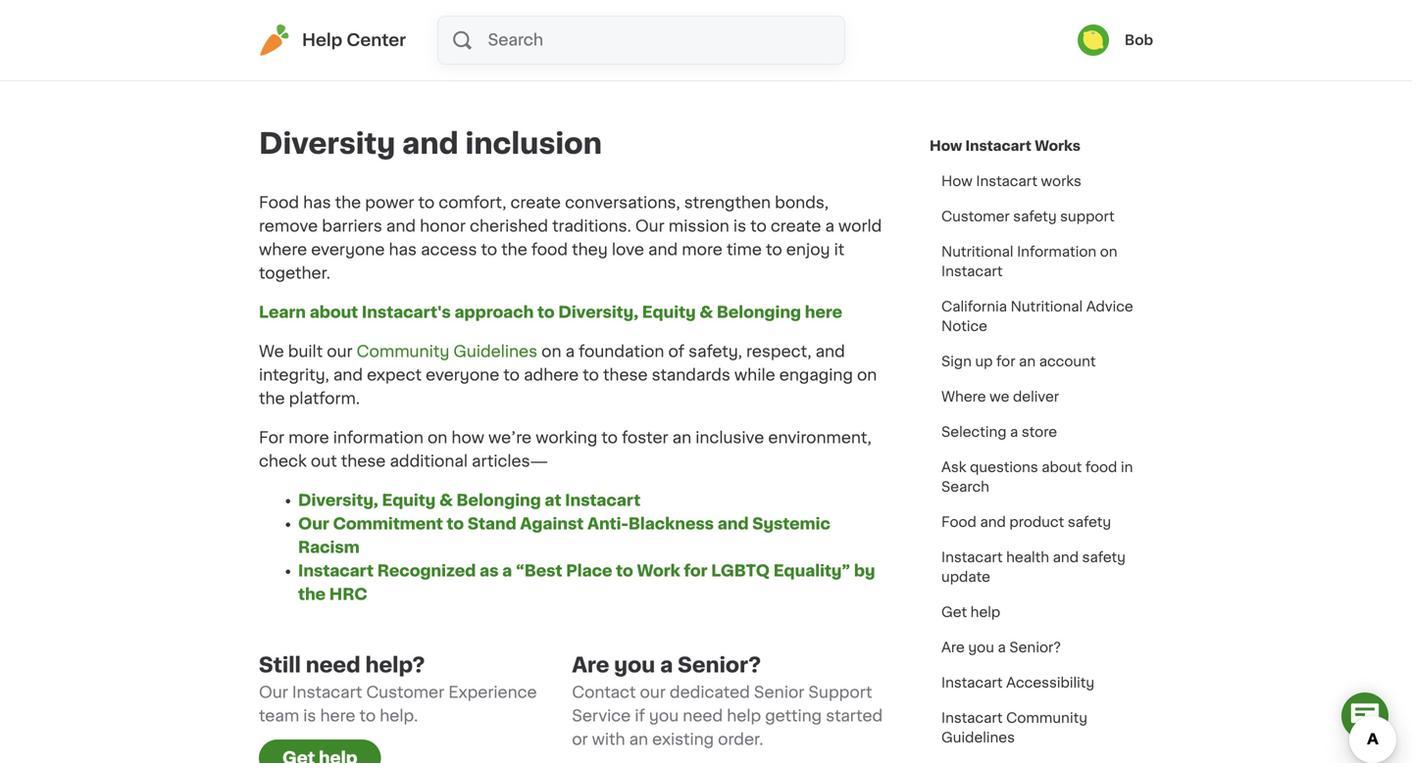 Task type: describe. For each thing, give the bounding box(es) containing it.
expect
[[367, 368, 422, 383]]

sign
[[941, 355, 972, 369]]

are you a senior? link
[[930, 631, 1073, 666]]

0 vertical spatial customer
[[941, 210, 1010, 224]]

anti-
[[587, 517, 628, 532]]

search
[[941, 480, 989, 494]]

selecting
[[941, 426, 1007, 439]]

diversity, equity & belonging at instacart link
[[298, 493, 641, 509]]

safety,
[[688, 344, 742, 360]]

equality"
[[773, 564, 850, 580]]

and down power
[[386, 219, 416, 234]]

help center
[[302, 32, 406, 49]]

ask
[[941, 461, 966, 475]]

by
[[854, 564, 875, 580]]

access
[[421, 242, 477, 258]]

systemic
[[752, 517, 830, 532]]

a inside on a foundation of safety, respect, and integrity, and expect everyone to adhere to these standards while engaging on the platform.
[[565, 344, 575, 360]]

selecting a store
[[941, 426, 1057, 439]]

and up power
[[402, 130, 459, 158]]

together.
[[259, 266, 330, 281]]

food inside 'food has the power to comfort, create conversations, strengthen bonds, remove barriers and honor cherished traditions. our mission is to create a world where everyone has access to the food they love and more time to enjoy it together.'
[[531, 242, 568, 258]]

instacart recognized as a "best place to work for lgbtq equality" by the hrc link
[[298, 564, 875, 603]]

on inside nutritional information on instacart
[[1100, 245, 1117, 259]]

our inside still need help? our instacart customer experience team is here to help.
[[259, 685, 288, 701]]

diversity, inside diversity, equity & belonging at instacart our commitment to stand against anti-blackness and systemic racism instacart recognized as a "best place to work for lgbtq equality" by the hrc
[[298, 493, 378, 509]]

hrc
[[329, 587, 367, 603]]

enjoy
[[786, 242, 830, 258]]

approach
[[454, 305, 534, 321]]

with
[[592, 732, 625, 748]]

instacart down the "racism"
[[298, 564, 374, 580]]

we're
[[488, 430, 532, 446]]

to right "approach" at top left
[[537, 305, 555, 321]]

a inside are you a senior? contact our dedicated senior support service if you need help getting started or with an existing order.
[[660, 656, 673, 676]]

works
[[1035, 139, 1080, 153]]

help?
[[365, 656, 425, 676]]

food and product safety
[[941, 516, 1111, 530]]

california nutritional advice notice link
[[930, 289, 1153, 344]]

against
[[520, 517, 584, 532]]

we built our community guidelines
[[259, 344, 537, 360]]

store
[[1022, 426, 1057, 439]]

strengthen
[[684, 195, 771, 211]]

0 vertical spatial for
[[996, 355, 1015, 369]]

here for help?
[[320, 709, 355, 725]]

adhere
[[524, 368, 579, 383]]

community guidelines link
[[357, 344, 537, 360]]

customer inside still need help? our instacart customer experience team is here to help.
[[366, 685, 444, 701]]

Search search field
[[486, 17, 844, 64]]

they
[[572, 242, 608, 258]]

for more information on how we're working to foster an inclusive environment, check out these additional articles—
[[259, 430, 872, 470]]

bob
[[1125, 33, 1153, 47]]

to down cherished
[[481, 242, 497, 258]]

experience
[[448, 685, 537, 701]]

is inside still need help? our instacart customer experience team is here to help.
[[303, 709, 316, 725]]

recognized
[[377, 564, 476, 580]]

on inside for more information on how we're working to foster an inclusive environment, check out these additional articles—
[[427, 430, 447, 446]]

contact
[[572, 685, 636, 701]]

work
[[637, 564, 680, 580]]

where
[[259, 242, 307, 258]]

and up engaging
[[815, 344, 845, 360]]

the down cherished
[[501, 242, 527, 258]]

for inside diversity, equity & belonging at instacart our commitment to stand against anti-blackness and systemic racism instacart recognized as a "best place to work for lgbtq equality" by the hrc
[[684, 564, 708, 580]]

environment,
[[768, 430, 872, 446]]

questions
[[970, 461, 1038, 475]]

selecting a store link
[[930, 415, 1069, 450]]

ask questions about food in search
[[941, 461, 1133, 494]]

diversity and inclusion
[[259, 130, 602, 158]]

update
[[941, 571, 990, 584]]

more inside for more information on how we're working to foster an inclusive environment, check out these additional articles—
[[288, 430, 329, 446]]

need inside are you a senior? contact our dedicated senior support service if you need help getting started or with an existing order.
[[683, 709, 723, 725]]

instacart up anti-
[[565, 493, 641, 509]]

instacart accessibility link
[[930, 666, 1106, 701]]

everyone inside 'food has the power to comfort, create conversations, strengthen bonds, remove barriers and honor cherished traditions. our mission is to create a world where everyone has access to the food they love and more time to enjoy it together.'
[[311, 242, 385, 258]]

working
[[536, 430, 597, 446]]

to inside still need help? our instacart customer experience team is here to help.
[[359, 709, 376, 725]]

sign up for an account link
[[930, 344, 1108, 379]]

food inside ask questions about food in search
[[1085, 461, 1117, 475]]

are you a senior? contact our dedicated senior support service if you need help getting started or with an existing order.
[[572, 656, 883, 748]]

user avatar image
[[1078, 25, 1109, 56]]

1 horizontal spatial belonging
[[717, 305, 801, 321]]

to right "time"
[[766, 242, 782, 258]]

blackness
[[628, 517, 714, 532]]

to inside for more information on how we're working to foster an inclusive environment, check out these additional articles—
[[601, 430, 618, 446]]

up
[[975, 355, 993, 369]]

how instacart works
[[941, 175, 1081, 188]]

an inside for more information on how we're working to foster an inclusive environment, check out these additional articles—
[[672, 430, 691, 446]]

and inside "instacart health and safety update"
[[1053, 551, 1079, 565]]

an inside are you a senior? contact our dedicated senior support service if you need help getting started or with an existing order.
[[629, 732, 648, 748]]

instacart's
[[362, 305, 451, 321]]

still
[[259, 656, 301, 676]]

these for standards
[[603, 368, 648, 383]]

0 vertical spatial equity
[[642, 305, 696, 321]]

and left product
[[980, 516, 1006, 530]]

instacart inside still need help? our instacart customer experience team is here to help.
[[292, 685, 362, 701]]

guidelines inside 'instacart community guidelines'
[[941, 732, 1015, 745]]

everyone inside on a foundation of safety, respect, and integrity, and expect everyone to adhere to these standards while engaging on the platform.
[[426, 368, 499, 383]]

started
[[826, 709, 883, 725]]

instacart up how instacart works link
[[965, 139, 1032, 153]]

and up platform. at the bottom left
[[333, 368, 363, 383]]

an inside the sign up for an account link
[[1019, 355, 1036, 369]]

we
[[259, 344, 284, 360]]

our inside 'food has the power to comfort, create conversations, strengthen bonds, remove barriers and honor cherished traditions. our mission is to create a world where everyone has access to the food they love and more time to enjoy it together.'
[[635, 219, 664, 234]]

getting
[[765, 709, 822, 725]]

to down the foundation
[[583, 368, 599, 383]]

standards
[[652, 368, 730, 383]]

mission
[[668, 219, 729, 234]]

instacart health and safety update link
[[930, 540, 1153, 595]]

information
[[1017, 245, 1096, 259]]

more inside 'food has the power to comfort, create conversations, strengthen bonds, remove barriers and honor cherished traditions. our mission is to create a world where everyone has access to the food they love and more time to enjoy it together.'
[[682, 242, 723, 258]]

are for are you a senior? contact our dedicated senior support service if you need help getting started or with an existing order.
[[572, 656, 609, 676]]

our inside diversity, equity & belonging at instacart our commitment to stand against anti-blackness and systemic racism instacart recognized as a "best place to work for lgbtq equality" by the hrc
[[298, 517, 329, 532]]

food has the power to comfort, create conversations, strengthen bonds, remove barriers and honor cherished traditions. our mission is to create a world where everyone has access to the food they love and more time to enjoy it together.
[[259, 195, 882, 281]]

belonging inside diversity, equity & belonging at instacart our commitment to stand against anti-blackness and systemic racism instacart recognized as a "best place to work for lgbtq equality" by the hrc
[[456, 493, 541, 509]]

foundation
[[579, 344, 664, 360]]

0 horizontal spatial create
[[510, 195, 561, 211]]

to up "time"
[[750, 219, 767, 234]]

get
[[941, 606, 967, 620]]

order.
[[718, 732, 763, 748]]

support
[[808, 685, 872, 701]]

here for instacart's
[[805, 305, 842, 321]]

our inside are you a senior? contact our dedicated senior support service if you need help getting started or with an existing order.
[[640, 685, 666, 701]]

& inside diversity, equity & belonging at instacart our commitment to stand against anti-blackness and systemic racism instacart recognized as a "best place to work for lgbtq equality" by the hrc
[[439, 493, 453, 509]]

commitment
[[333, 517, 443, 532]]

senior? for are you a senior? contact our dedicated senior support service if you need help getting started or with an existing order.
[[678, 656, 761, 676]]

on right engaging
[[857, 368, 877, 383]]

articles—
[[472, 454, 548, 470]]



Task type: locate. For each thing, give the bounding box(es) containing it.
food down search
[[941, 516, 977, 530]]

0 horizontal spatial equity
[[382, 493, 436, 509]]

where
[[941, 390, 986, 404]]

learn about instacart's approach to diversity, equity & belonging here
[[259, 305, 842, 321]]

are for are you a senior?
[[941, 641, 965, 655]]

the left hrc
[[298, 587, 326, 603]]

0 horizontal spatial everyone
[[311, 242, 385, 258]]

1 vertical spatial everyone
[[426, 368, 499, 383]]

how instacart works link
[[930, 128, 1080, 164]]

more down mission
[[682, 242, 723, 258]]

a left store
[[1010, 426, 1018, 439]]

1 horizontal spatial for
[[996, 355, 1015, 369]]

the up barriers
[[335, 195, 361, 211]]

these down information
[[341, 454, 386, 470]]

are up contact
[[572, 656, 609, 676]]

everyone down community guidelines link
[[426, 368, 499, 383]]

account
[[1039, 355, 1096, 369]]

guidelines
[[453, 344, 537, 360], [941, 732, 1015, 745]]

0 horizontal spatial diversity,
[[298, 493, 378, 509]]

you for are you a senior?
[[968, 641, 994, 655]]

0 vertical spatial is
[[733, 219, 746, 234]]

guidelines down "approach" at top left
[[453, 344, 537, 360]]

1 vertical spatial diversity,
[[298, 493, 378, 509]]

0 horizontal spatial guidelines
[[453, 344, 537, 360]]

2 vertical spatial our
[[259, 685, 288, 701]]

on down the support
[[1100, 245, 1117, 259]]

0 vertical spatial community
[[357, 344, 449, 360]]

about up built
[[310, 305, 358, 321]]

center
[[347, 32, 406, 49]]

instacart inside "instacart health and safety update"
[[941, 551, 1003, 565]]

guidelines down instacart accessibility
[[941, 732, 1015, 745]]

0 horizontal spatial community
[[357, 344, 449, 360]]

to left foster on the bottom left of the page
[[601, 430, 618, 446]]

has up remove
[[303, 195, 331, 211]]

accessibility
[[1006, 677, 1094, 690]]

0 horizontal spatial need
[[306, 656, 360, 676]]

1 horizontal spatial our
[[298, 517, 329, 532]]

food up remove
[[259, 195, 299, 211]]

help inside are you a senior? contact our dedicated senior support service if you need help getting started or with an existing order.
[[727, 709, 761, 725]]

0 vertical spatial how
[[930, 139, 962, 153]]

an right foster on the bottom left of the page
[[672, 430, 691, 446]]

an up deliver
[[1019, 355, 1036, 369]]

support
[[1060, 210, 1115, 224]]

0 vertical spatial create
[[510, 195, 561, 211]]

bob link
[[1078, 25, 1153, 56]]

everyone down barriers
[[311, 242, 385, 258]]

0 horizontal spatial help
[[727, 709, 761, 725]]

0 vertical spatial our
[[635, 219, 664, 234]]

need
[[306, 656, 360, 676], [683, 709, 723, 725]]

belonging
[[717, 305, 801, 321], [456, 493, 541, 509]]

1 vertical spatial more
[[288, 430, 329, 446]]

you down get help 'link' on the right
[[968, 641, 994, 655]]

you for are you a senior? contact our dedicated senior support service if you need help getting started or with an existing order.
[[614, 656, 655, 676]]

need inside still need help? our instacart customer experience team is here to help.
[[306, 656, 360, 676]]

0 horizontal spatial our
[[327, 344, 353, 360]]

nutritional inside california nutritional advice notice
[[1011, 300, 1083, 314]]

0 vertical spatial food
[[531, 242, 568, 258]]

1 vertical spatial guidelines
[[941, 732, 1015, 745]]

community down accessibility
[[1006, 712, 1087, 726]]

our
[[327, 344, 353, 360], [640, 685, 666, 701]]

diversity, up the foundation
[[558, 305, 638, 321]]

instacart down "are you a senior?" link
[[941, 677, 1003, 690]]

how up how instacart works link
[[930, 139, 962, 153]]

1 horizontal spatial senior?
[[1009, 641, 1061, 655]]

1 horizontal spatial about
[[1042, 461, 1082, 475]]

1 vertical spatial need
[[683, 709, 723, 725]]

0 horizontal spatial has
[[303, 195, 331, 211]]

1 vertical spatial customer
[[366, 685, 444, 701]]

1 horizontal spatial customer
[[941, 210, 1010, 224]]

cherished
[[470, 219, 548, 234]]

our right built
[[327, 344, 353, 360]]

0 horizontal spatial these
[[341, 454, 386, 470]]

safety inside "instacart health and safety update"
[[1082, 551, 1126, 565]]

ask questions about food in search link
[[930, 450, 1153, 505]]

nutritional information on instacart link
[[930, 234, 1153, 289]]

conversations,
[[565, 195, 680, 211]]

belonging up stand
[[456, 493, 541, 509]]

a up it
[[825, 219, 834, 234]]

a up adhere
[[565, 344, 575, 360]]

health
[[1006, 551, 1049, 565]]

where we deliver link
[[930, 379, 1071, 415]]

create down bonds,
[[771, 219, 821, 234]]

deliver
[[1013, 390, 1059, 404]]

0 horizontal spatial &
[[439, 493, 453, 509]]

our up "if" at the left bottom of the page
[[640, 685, 666, 701]]

0 vertical spatial help
[[970, 606, 1000, 620]]

0 vertical spatial about
[[310, 305, 358, 321]]

instacart
[[965, 139, 1032, 153], [976, 175, 1037, 188], [941, 265, 1003, 278], [565, 493, 641, 509], [941, 551, 1003, 565], [298, 564, 374, 580], [941, 677, 1003, 690], [292, 685, 362, 701], [941, 712, 1003, 726]]

how instacart works link
[[930, 164, 1093, 199]]

& down 'additional'
[[439, 493, 453, 509]]

a inside diversity, equity & belonging at instacart our commitment to stand against anti-blackness and systemic racism instacart recognized as a "best place to work for lgbtq equality" by the hrc
[[502, 564, 512, 580]]

instacart community guidelines link
[[930, 701, 1153, 756]]

it
[[834, 242, 845, 258]]

a inside 'food has the power to comfort, create conversations, strengthen bonds, remove barriers and honor cherished traditions. our mission is to create a world where everyone has access to the food they love and more time to enjoy it together.'
[[825, 219, 834, 234]]

for right up in the top of the page
[[996, 355, 1015, 369]]

create up cherished
[[510, 195, 561, 211]]

1 horizontal spatial need
[[683, 709, 723, 725]]

2 vertical spatial an
[[629, 732, 648, 748]]

senior? for are you a senior?
[[1009, 641, 1061, 655]]

0 vertical spatial an
[[1019, 355, 1036, 369]]

help center link
[[259, 25, 406, 56]]

and
[[402, 130, 459, 158], [386, 219, 416, 234], [648, 242, 678, 258], [815, 344, 845, 360], [333, 368, 363, 383], [980, 516, 1006, 530], [718, 517, 749, 532], [1053, 551, 1079, 565]]

instacart inside 'instacart community guidelines'
[[941, 712, 1003, 726]]

are
[[941, 641, 965, 655], [572, 656, 609, 676]]

has
[[303, 195, 331, 211], [389, 242, 417, 258]]

0 horizontal spatial an
[[629, 732, 648, 748]]

to left adhere
[[503, 368, 520, 383]]

& up the safety,
[[699, 305, 713, 321]]

0 horizontal spatial about
[[310, 305, 358, 321]]

0 vertical spatial &
[[699, 305, 713, 321]]

1 horizontal spatial more
[[682, 242, 723, 258]]

love
[[612, 242, 644, 258]]

instacart down how instacart works
[[976, 175, 1037, 188]]

instacart up team
[[292, 685, 362, 701]]

safety right product
[[1068, 516, 1111, 530]]

more up out
[[288, 430, 329, 446]]

about
[[310, 305, 358, 321], [1042, 461, 1082, 475]]

1 vertical spatial &
[[439, 493, 453, 509]]

get help
[[941, 606, 1000, 620]]

the down integrity,
[[259, 391, 285, 407]]

1 vertical spatial belonging
[[456, 493, 541, 509]]

how
[[451, 430, 484, 446]]

sign up for an account
[[941, 355, 1096, 369]]

inclusion
[[465, 130, 602, 158]]

1 vertical spatial food
[[1085, 461, 1117, 475]]

1 vertical spatial food
[[941, 516, 977, 530]]

instacart down instacart accessibility
[[941, 712, 1003, 726]]

where we deliver
[[941, 390, 1059, 404]]

senior? inside are you a senior? contact our dedicated senior support service if you need help getting started or with an existing order.
[[678, 656, 761, 676]]

to left work in the left of the page
[[616, 564, 633, 580]]

nutritional inside nutritional information on instacart
[[941, 245, 1013, 259]]

0 vertical spatial diversity,
[[558, 305, 638, 321]]

0 horizontal spatial is
[[303, 709, 316, 725]]

are inside are you a senior? contact our dedicated senior support service if you need help getting started or with an existing order.
[[572, 656, 609, 676]]

to down diversity, equity & belonging at instacart link
[[447, 517, 464, 532]]

&
[[699, 305, 713, 321], [439, 493, 453, 509]]

food and product safety link
[[930, 505, 1123, 540]]

our up 'love'
[[635, 219, 664, 234]]

power
[[365, 195, 414, 211]]

information
[[333, 430, 423, 446]]

2 horizontal spatial our
[[635, 219, 664, 234]]

additional
[[390, 454, 468, 470]]

these
[[603, 368, 648, 383], [341, 454, 386, 470]]

for right work in the left of the page
[[684, 564, 708, 580]]

1 vertical spatial these
[[341, 454, 386, 470]]

community inside 'instacart community guidelines'
[[1006, 712, 1087, 726]]

built
[[288, 344, 323, 360]]

1 vertical spatial create
[[771, 219, 821, 234]]

safety for and
[[1082, 551, 1126, 565]]

1 vertical spatial here
[[320, 709, 355, 725]]

has left the access
[[389, 242, 417, 258]]

we
[[989, 390, 1009, 404]]

nutritional down the nutritional information on instacart link
[[1011, 300, 1083, 314]]

1 horizontal spatial equity
[[642, 305, 696, 321]]

you right "if" at the left bottom of the page
[[649, 709, 679, 725]]

remove
[[259, 219, 318, 234]]

1 vertical spatial about
[[1042, 461, 1082, 475]]

1 vertical spatial community
[[1006, 712, 1087, 726]]

if
[[635, 709, 645, 725]]

nutritional
[[941, 245, 1013, 259], [1011, 300, 1083, 314]]

customer down how instacart works link
[[941, 210, 1010, 224]]

notice
[[941, 320, 987, 333]]

for
[[259, 430, 284, 446]]

1 horizontal spatial our
[[640, 685, 666, 701]]

help up order.
[[727, 709, 761, 725]]

2 horizontal spatial an
[[1019, 355, 1036, 369]]

safety right health
[[1082, 551, 1126, 565]]

1 horizontal spatial food
[[1085, 461, 1117, 475]]

1 vertical spatial how
[[941, 175, 973, 188]]

about inside ask questions about food in search
[[1042, 461, 1082, 475]]

and right health
[[1053, 551, 1079, 565]]

about down store
[[1042, 461, 1082, 475]]

racism
[[298, 540, 360, 556]]

on
[[1100, 245, 1117, 259], [541, 344, 561, 360], [857, 368, 877, 383], [427, 430, 447, 446]]

these inside for more information on how we're working to foster an inclusive environment, check out these additional articles—
[[341, 454, 386, 470]]

senior?
[[1009, 641, 1061, 655], [678, 656, 761, 676]]

customer up "help."
[[366, 685, 444, 701]]

0 vertical spatial has
[[303, 195, 331, 211]]

instacart up update in the right bottom of the page
[[941, 551, 1003, 565]]

0 vertical spatial everyone
[[311, 242, 385, 258]]

food inside 'food has the power to comfort, create conversations, strengthen bonds, remove barriers and honor cherished traditions. our mission is to create a world where everyone has access to the food they love and more time to enjoy it together.'
[[259, 195, 299, 211]]

food for food and product safety
[[941, 516, 977, 530]]

these inside on a foundation of safety, respect, and integrity, and expect everyone to adhere to these standards while engaging on the platform.
[[603, 368, 648, 383]]

safety for product
[[1068, 516, 1111, 530]]

1 vertical spatial an
[[672, 430, 691, 446]]

comfort,
[[439, 195, 506, 211]]

our up the "racism"
[[298, 517, 329, 532]]

1 vertical spatial safety
[[1068, 516, 1111, 530]]

help right get
[[970, 606, 1000, 620]]

honor
[[420, 219, 466, 234]]

safety up information at the top right of page
[[1013, 210, 1057, 224]]

integrity,
[[259, 368, 329, 383]]

you inside "are you a senior?" link
[[968, 641, 994, 655]]

stand
[[468, 517, 516, 532]]

as
[[480, 564, 499, 580]]

on up adhere
[[541, 344, 561, 360]]

1 vertical spatial has
[[389, 242, 417, 258]]

food
[[259, 195, 299, 211], [941, 516, 977, 530]]

how for how instacart works
[[941, 175, 973, 188]]

are down get
[[941, 641, 965, 655]]

1 horizontal spatial here
[[805, 305, 842, 321]]

food left in
[[1085, 461, 1117, 475]]

equity up of
[[642, 305, 696, 321]]

1 vertical spatial our
[[640, 685, 666, 701]]

1 horizontal spatial everyone
[[426, 368, 499, 383]]

0 vertical spatial safety
[[1013, 210, 1057, 224]]

0 horizontal spatial senior?
[[678, 656, 761, 676]]

these down the foundation
[[603, 368, 648, 383]]

1 vertical spatial our
[[298, 517, 329, 532]]

1 horizontal spatial these
[[603, 368, 648, 383]]

0 horizontal spatial customer
[[366, 685, 444, 701]]

1 horizontal spatial are
[[941, 641, 965, 655]]

california nutritional advice notice
[[941, 300, 1133, 333]]

to
[[418, 195, 435, 211], [750, 219, 767, 234], [481, 242, 497, 258], [766, 242, 782, 258], [537, 305, 555, 321], [503, 368, 520, 383], [583, 368, 599, 383], [601, 430, 618, 446], [447, 517, 464, 532], [616, 564, 633, 580], [359, 709, 376, 725]]

help
[[302, 32, 342, 49]]

0 vertical spatial these
[[603, 368, 648, 383]]

equity inside diversity, equity & belonging at instacart our commitment to stand against anti-blackness and systemic racism instacart recognized as a "best place to work for lgbtq equality" by the hrc
[[382, 493, 436, 509]]

diversity,
[[558, 305, 638, 321], [298, 493, 378, 509]]

0 vertical spatial food
[[259, 195, 299, 211]]

0 horizontal spatial belonging
[[456, 493, 541, 509]]

"best
[[516, 564, 562, 580]]

time
[[727, 242, 762, 258]]

0 vertical spatial our
[[327, 344, 353, 360]]

instacart image
[[259, 25, 290, 56]]

of
[[668, 344, 684, 360]]

engaging
[[779, 368, 853, 383]]

need right still
[[306, 656, 360, 676]]

community
[[357, 344, 449, 360], [1006, 712, 1087, 726]]

instacart inside nutritional information on instacart
[[941, 265, 1003, 278]]

on a foundation of safety, respect, and integrity, and expect everyone to adhere to these standards while engaging on the platform.
[[259, 344, 877, 407]]

our up team
[[259, 685, 288, 701]]

belonging up respect,
[[717, 305, 801, 321]]

out
[[311, 454, 337, 470]]

or
[[572, 732, 588, 748]]

to up honor
[[418, 195, 435, 211]]

a up instacart accessibility link on the right bottom of the page
[[998, 641, 1006, 655]]

advice
[[1086, 300, 1133, 314]]

and right 'love'
[[648, 242, 678, 258]]

here inside still need help? our instacart customer experience team is here to help.
[[320, 709, 355, 725]]

here right team
[[320, 709, 355, 725]]

1 vertical spatial equity
[[382, 493, 436, 509]]

food for food has the power to comfort, create conversations, strengthen bonds, remove barriers and honor cherished traditions. our mission is to create a world where everyone has access to the food they love and more time to enjoy it together.
[[259, 195, 299, 211]]

food
[[531, 242, 568, 258], [1085, 461, 1117, 475]]

1 vertical spatial for
[[684, 564, 708, 580]]

1 horizontal spatial create
[[771, 219, 821, 234]]

2 vertical spatial safety
[[1082, 551, 1126, 565]]

1 horizontal spatial diversity,
[[558, 305, 638, 321]]

diversity
[[259, 130, 395, 158]]

how instacart works
[[930, 139, 1080, 153]]

1 horizontal spatial &
[[699, 305, 713, 321]]

0 horizontal spatial our
[[259, 685, 288, 701]]

nutritional up the california at the right top
[[941, 245, 1013, 259]]

dedicated
[[670, 685, 750, 701]]

how down how instacart works
[[941, 175, 973, 188]]

0 vertical spatial more
[[682, 242, 723, 258]]

0 vertical spatial nutritional
[[941, 245, 1013, 259]]

you up contact
[[614, 656, 655, 676]]

to left "help."
[[359, 709, 376, 725]]

1 vertical spatial help
[[727, 709, 761, 725]]

how for how instacart works
[[930, 139, 962, 153]]

these for additional
[[341, 454, 386, 470]]

need down dedicated in the bottom of the page
[[683, 709, 723, 725]]

senior? up accessibility
[[1009, 641, 1061, 655]]

the inside diversity, equity & belonging at instacart our commitment to stand against anti-blackness and systemic racism instacart recognized as a "best place to work for lgbtq equality" by the hrc
[[298, 587, 326, 603]]

and up lgbtq
[[718, 517, 749, 532]]

here up respect,
[[805, 305, 842, 321]]

is inside 'food has the power to comfort, create conversations, strengthen bonds, remove barriers and honor cherished traditions. our mission is to create a world where everyone has access to the food they love and more time to enjoy it together.'
[[733, 219, 746, 234]]

customer safety support link
[[930, 199, 1126, 234]]

is up "time"
[[733, 219, 746, 234]]

instacart up the california at the right top
[[941, 265, 1003, 278]]

1 horizontal spatial help
[[970, 606, 1000, 620]]

1 horizontal spatial an
[[672, 430, 691, 446]]

help.
[[380, 709, 418, 725]]

food left they
[[531, 242, 568, 258]]

the
[[335, 195, 361, 211], [501, 242, 527, 258], [259, 391, 285, 407], [298, 587, 326, 603]]

help inside 'link'
[[970, 606, 1000, 620]]

on up 'additional'
[[427, 430, 447, 446]]

1 horizontal spatial has
[[389, 242, 417, 258]]

0 horizontal spatial for
[[684, 564, 708, 580]]

1 horizontal spatial guidelines
[[941, 732, 1015, 745]]

0 horizontal spatial are
[[572, 656, 609, 676]]

is right team
[[303, 709, 316, 725]]

0 vertical spatial belonging
[[717, 305, 801, 321]]

a right as
[[502, 564, 512, 580]]

0 vertical spatial guidelines
[[453, 344, 537, 360]]

an down "if" at the left bottom of the page
[[629, 732, 648, 748]]

a up dedicated in the bottom of the page
[[660, 656, 673, 676]]

1 vertical spatial is
[[303, 709, 316, 725]]

learn about instacart's approach to diversity, equity & belonging here link
[[259, 305, 842, 321]]

1 horizontal spatial food
[[941, 516, 977, 530]]

0 horizontal spatial food
[[531, 242, 568, 258]]

equity up 'commitment' in the left bottom of the page
[[382, 493, 436, 509]]

senior
[[754, 685, 804, 701]]

and inside diversity, equity & belonging at instacart our commitment to stand against anti-blackness and systemic racism instacart recognized as a "best place to work for lgbtq equality" by the hrc
[[718, 517, 749, 532]]

the inside on a foundation of safety, respect, and integrity, and expect everyone to adhere to these standards while engaging on the platform.
[[259, 391, 285, 407]]

0 horizontal spatial food
[[259, 195, 299, 211]]



Task type: vqa. For each thing, say whether or not it's contained in the screenshot.
need
yes



